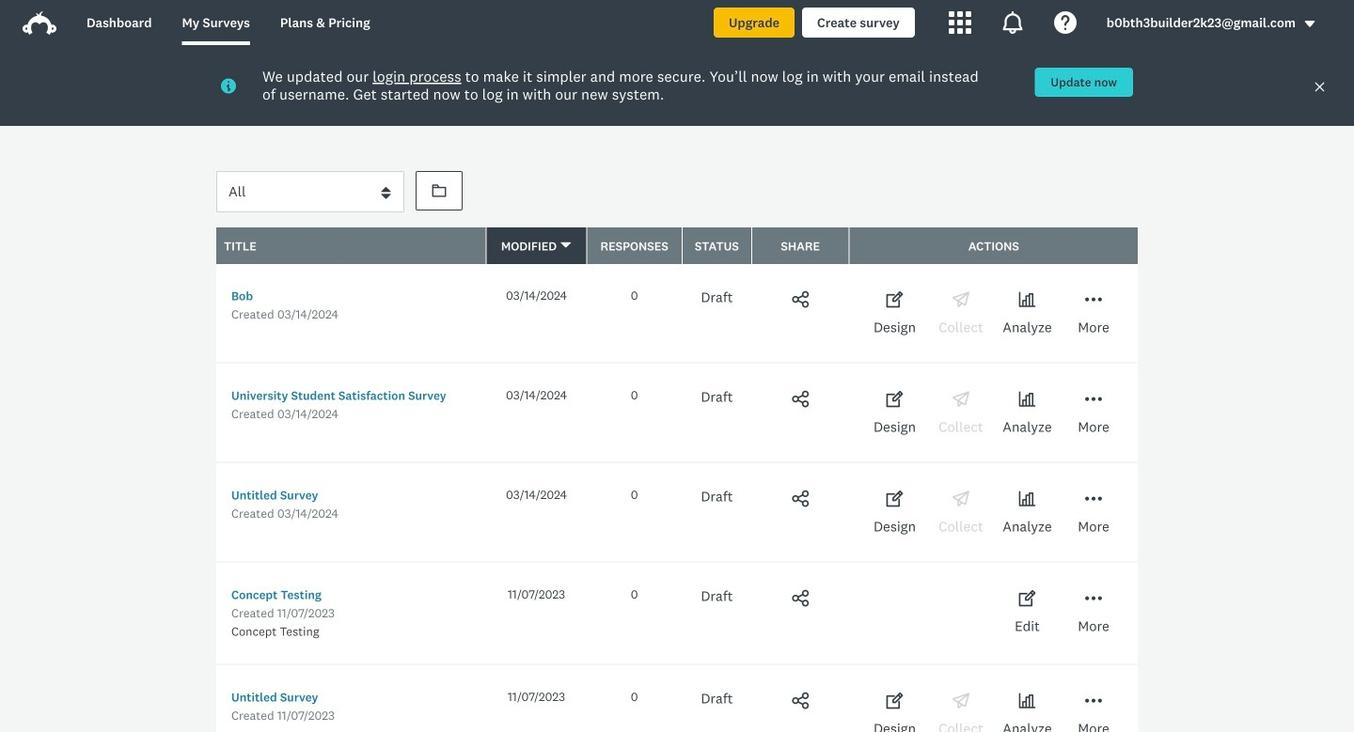 Task type: describe. For each thing, give the bounding box(es) containing it.
2 products icon image from the left
[[1001, 11, 1024, 34]]



Task type: locate. For each thing, give the bounding box(es) containing it.
dropdown arrow image
[[1303, 17, 1317, 31]]

x image
[[1314, 81, 1326, 93]]

surveymonkey logo image
[[23, 11, 56, 35]]

1 products icon image from the left
[[949, 11, 971, 34]]

0 horizontal spatial products icon image
[[949, 11, 971, 34]]

help icon image
[[1054, 11, 1077, 34]]

1 horizontal spatial products icon image
[[1001, 11, 1024, 34]]

products icon image
[[949, 11, 971, 34], [1001, 11, 1024, 34]]



